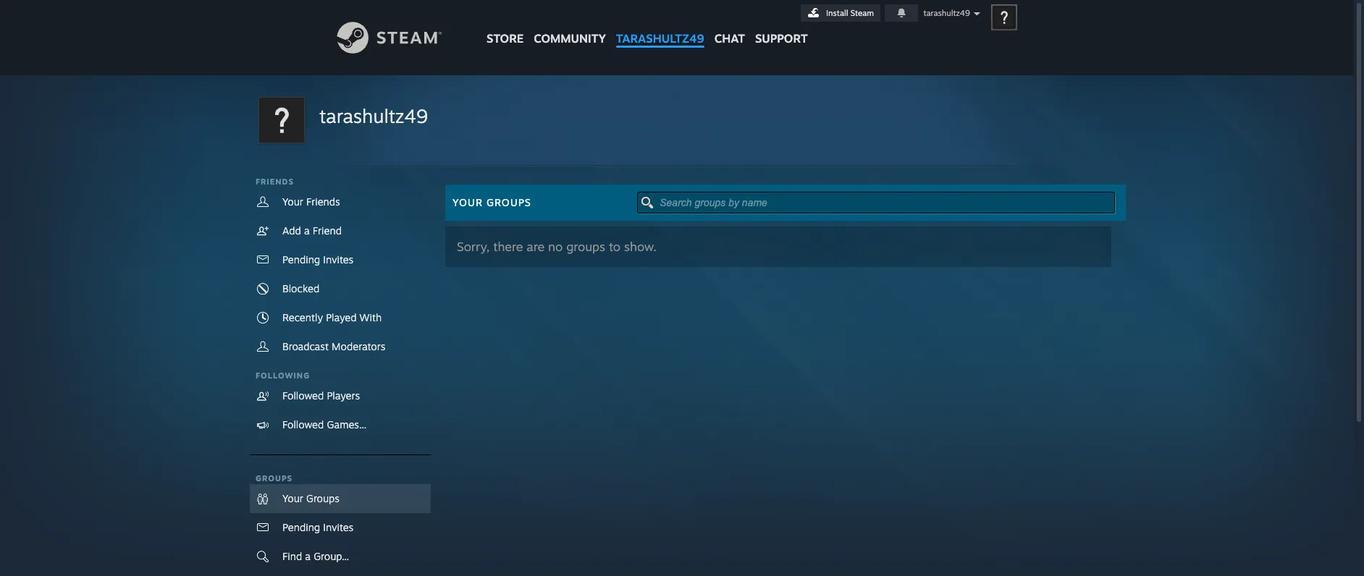 Task type: locate. For each thing, give the bounding box(es) containing it.
install
[[827, 8, 849, 18]]

recently played with
[[283, 311, 382, 324]]

2 vertical spatial tarashultz49
[[319, 104, 428, 127]]

pending invites link
[[250, 246, 431, 275], [250, 514, 431, 543]]

your groups up there
[[453, 196, 532, 209]]

1 vertical spatial friends
[[306, 196, 340, 208]]

1 vertical spatial your groups
[[283, 493, 340, 505]]

pending up the blocked
[[283, 254, 320, 266]]

your
[[283, 196, 303, 208], [453, 196, 483, 209], [283, 493, 303, 505]]

your for the your groups link
[[283, 493, 303, 505]]

your up add
[[283, 196, 303, 208]]

with
[[360, 311, 382, 324]]

recently played with link
[[250, 304, 431, 332]]

0 vertical spatial tarashultz49
[[924, 8, 971, 18]]

pending invites down add a friend
[[283, 254, 354, 266]]

2 followed from the top
[[283, 419, 324, 431]]

2 horizontal spatial groups
[[487, 196, 532, 209]]

0 vertical spatial followed
[[283, 390, 324, 402]]

friends up friend
[[306, 196, 340, 208]]

groups up the your groups link
[[256, 474, 293, 484]]

followed down following
[[283, 390, 324, 402]]

pending invites up the find a group...
[[283, 522, 354, 534]]

sorry,
[[457, 239, 490, 254]]

your groups up the find a group...
[[283, 493, 340, 505]]

groups up there
[[487, 196, 532, 209]]

install steam link
[[801, 4, 881, 22]]

1 vertical spatial a
[[305, 551, 311, 563]]

invites
[[323, 254, 354, 266], [323, 522, 354, 534]]

0 vertical spatial groups
[[487, 196, 532, 209]]

1 horizontal spatial tarashultz49
[[616, 31, 705, 46]]

0 vertical spatial friends
[[256, 177, 294, 187]]

0 vertical spatial pending invites
[[283, 254, 354, 266]]

0 horizontal spatial your groups
[[283, 493, 340, 505]]

1 horizontal spatial tarashultz49 link
[[611, 0, 710, 53]]

followed for followed players
[[283, 390, 324, 402]]

groups up the find a group...
[[306, 493, 340, 505]]

tarashultz49 link
[[611, 0, 710, 53], [319, 103, 428, 130]]

players
[[327, 390, 360, 402]]

broadcast
[[283, 340, 329, 353]]

1 vertical spatial pending invites
[[283, 522, 354, 534]]

store
[[487, 31, 524, 46]]

0 vertical spatial your groups
[[453, 196, 532, 209]]

followed players link
[[250, 382, 431, 411]]

1 horizontal spatial groups
[[306, 493, 340, 505]]

1 pending invites from the top
[[283, 254, 354, 266]]

followed games... link
[[250, 411, 431, 440]]

show.
[[624, 239, 657, 254]]

groups
[[487, 196, 532, 209], [256, 474, 293, 484], [306, 493, 340, 505]]

1 followed from the top
[[283, 390, 324, 402]]

followed games...
[[283, 419, 367, 431]]

0 horizontal spatial tarashultz49
[[319, 104, 428, 127]]

pending
[[283, 254, 320, 266], [283, 522, 320, 534]]

1 vertical spatial pending invites link
[[250, 514, 431, 543]]

invites down the your groups link
[[323, 522, 354, 534]]

1 vertical spatial tarashultz49 link
[[319, 103, 428, 130]]

1 vertical spatial groups
[[256, 474, 293, 484]]

pending invites link down friend
[[250, 246, 431, 275]]

moderators
[[332, 340, 386, 353]]

groups
[[567, 239, 606, 254]]

0 vertical spatial tarashultz49 link
[[611, 0, 710, 53]]

followed down followed players
[[283, 419, 324, 431]]

followed
[[283, 390, 324, 402], [283, 419, 324, 431]]

a right add
[[304, 225, 310, 237]]

a for add
[[304, 225, 310, 237]]

chat
[[715, 31, 745, 46]]

2 horizontal spatial tarashultz49
[[924, 8, 971, 18]]

blocked
[[283, 283, 320, 295]]

friends
[[256, 177, 294, 187], [306, 196, 340, 208]]

a right find
[[305, 551, 311, 563]]

support
[[755, 31, 808, 46]]

group...
[[314, 551, 349, 563]]

find a group...
[[283, 551, 349, 563]]

recently
[[283, 311, 323, 324]]

your up find
[[283, 493, 303, 505]]

pending up find
[[283, 522, 320, 534]]

a
[[304, 225, 310, 237], [305, 551, 311, 563]]

1 vertical spatial followed
[[283, 419, 324, 431]]

followed players
[[283, 390, 360, 402]]

0 horizontal spatial friends
[[256, 177, 294, 187]]

invites down 'add a friend' link
[[323, 254, 354, 266]]

install steam
[[827, 8, 874, 18]]

0 vertical spatial pending invites link
[[250, 246, 431, 275]]

1 vertical spatial invites
[[323, 522, 354, 534]]

tarashultz49
[[924, 8, 971, 18], [616, 31, 705, 46], [319, 104, 428, 127]]

0 vertical spatial invites
[[323, 254, 354, 266]]

friends up your friends
[[256, 177, 294, 187]]

2 invites from the top
[[323, 522, 354, 534]]

your groups
[[453, 196, 532, 209], [283, 493, 340, 505]]

pending invites link up group...
[[250, 514, 431, 543]]

1 vertical spatial pending
[[283, 522, 320, 534]]

broadcast moderators link
[[250, 332, 431, 361]]

0 vertical spatial a
[[304, 225, 310, 237]]

2 vertical spatial groups
[[306, 493, 340, 505]]

0 horizontal spatial tarashultz49 link
[[319, 103, 428, 130]]

pending invites
[[283, 254, 354, 266], [283, 522, 354, 534]]

0 vertical spatial pending
[[283, 254, 320, 266]]

1 horizontal spatial friends
[[306, 196, 340, 208]]

chat link
[[710, 0, 750, 49]]



Task type: vqa. For each thing, say whether or not it's contained in the screenshot.
Privacy Settings
no



Task type: describe. For each thing, give the bounding box(es) containing it.
to
[[609, 239, 621, 254]]

1 pending from the top
[[283, 254, 320, 266]]

1 invites from the top
[[323, 254, 354, 266]]

1 pending invites link from the top
[[250, 246, 431, 275]]

blocked link
[[250, 275, 431, 304]]

1 horizontal spatial your groups
[[453, 196, 532, 209]]

add a friend
[[283, 225, 342, 237]]

friends inside your friends link
[[306, 196, 340, 208]]

games...
[[327, 419, 367, 431]]

a for find
[[305, 551, 311, 563]]

find a group... link
[[250, 543, 431, 572]]

followed for followed games...
[[283, 419, 324, 431]]

your up sorry,
[[453, 196, 483, 209]]

your for your friends link
[[283, 196, 303, 208]]

are
[[527, 239, 545, 254]]

support link
[[750, 0, 813, 49]]

sorry, there are no groups to show.
[[457, 239, 657, 254]]

following
[[256, 371, 310, 381]]

Search groups by name text field
[[637, 192, 1116, 214]]

community
[[534, 31, 606, 46]]

no
[[548, 239, 563, 254]]

0 horizontal spatial groups
[[256, 474, 293, 484]]

there
[[493, 239, 523, 254]]

your groups link
[[250, 485, 431, 514]]

2 pending from the top
[[283, 522, 320, 534]]

add a friend link
[[250, 217, 431, 246]]

2 pending invites from the top
[[283, 522, 354, 534]]

friend
[[313, 225, 342, 237]]

your friends
[[283, 196, 340, 208]]

broadcast moderators
[[283, 340, 386, 353]]

your friends link
[[250, 188, 431, 217]]

find
[[283, 551, 302, 563]]

add
[[283, 225, 301, 237]]

played
[[326, 311, 357, 324]]

community link
[[529, 0, 611, 53]]

2 pending invites link from the top
[[250, 514, 431, 543]]

1 vertical spatial tarashultz49
[[616, 31, 705, 46]]

steam
[[851, 8, 874, 18]]

store link
[[482, 0, 529, 53]]



